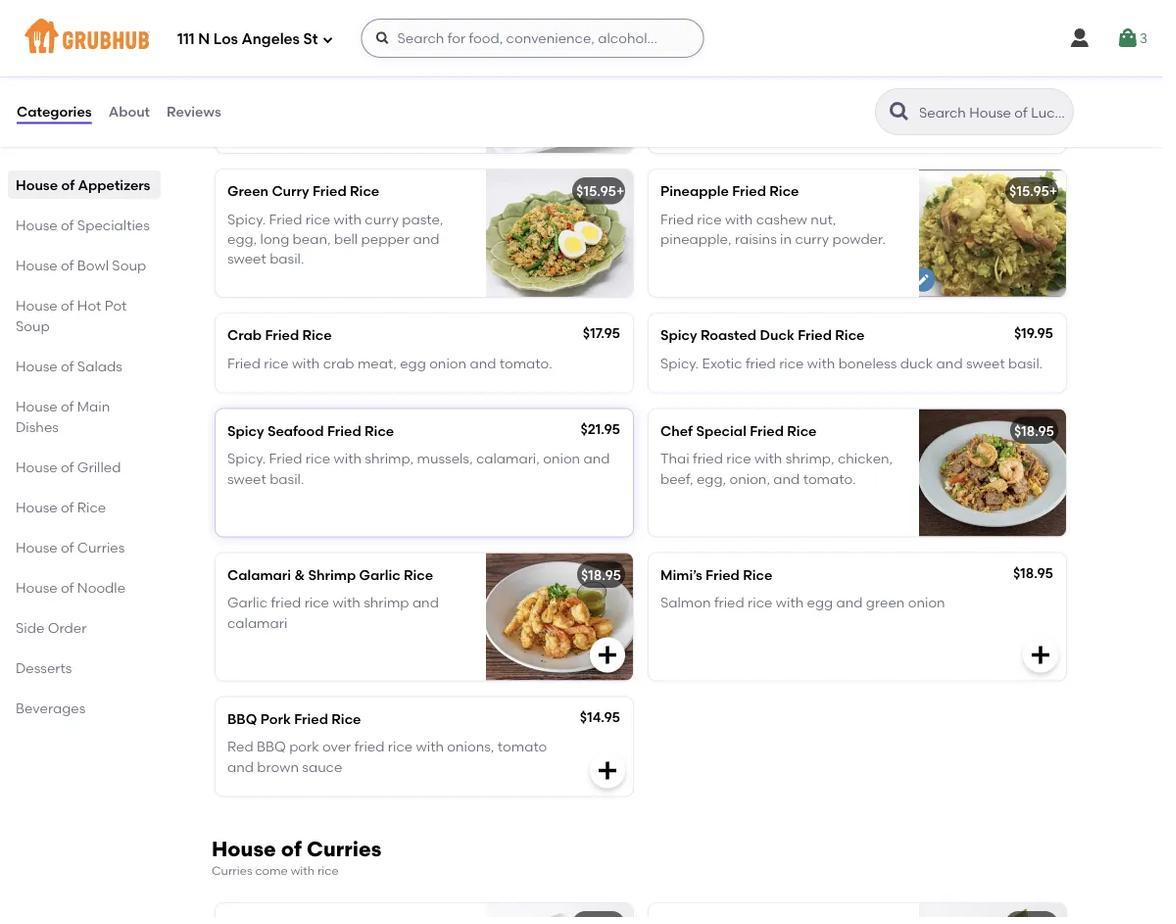 Task type: describe. For each thing, give the bounding box(es) containing it.
crab
[[323, 355, 354, 371]]

of for house of noodle
[[61, 579, 74, 596]]

111
[[177, 31, 195, 48]]

hot
[[77, 297, 101, 314]]

1 vertical spatial sweet
[[967, 355, 1006, 371]]

rice down spicy fried rice
[[739, 67, 764, 83]]

calamari,
[[476, 450, 540, 467]]

calamari
[[227, 614, 288, 631]]

house of main dishes tab
[[16, 396, 153, 437]]

house of main dishes
[[16, 398, 110, 435]]

fried down spicy roasted duck fried rice at the top of page
[[746, 355, 776, 371]]

chicken,
[[838, 450, 893, 467]]

stir-
[[227, 67, 255, 83]]

with inside "house of curries curries come with rice"
[[291, 864, 315, 878]]

order
[[48, 620, 87, 636]]

spicy seafood fried rice
[[227, 423, 394, 439]]

house for house of noodle
[[16, 579, 58, 596]]

of for house of grilled
[[61, 459, 74, 475]]

pineapple fried rice
[[661, 183, 800, 200]]

curries for house of curries curries come with rice
[[307, 837, 382, 862]]

duck
[[760, 327, 795, 344]]

spicy. for spicy. exotic fried rice with boneless duck and sweet basil.
[[661, 355, 699, 371]]

house for house of curries curries come with rice
[[212, 837, 276, 862]]

search icon image
[[888, 100, 912, 124]]

and inside spicy. fried rice with shrimp, mussels, calamari, onion and sweet basil.
[[584, 450, 610, 467]]

reviews button
[[166, 76, 222, 147]]

house for house of bowl soup
[[16, 257, 58, 274]]

spicy. fried rice with bell pepper, chili and thai basil.
[[661, 67, 1006, 83]]

rice inside the red bbq pork over fried rice with onions, tomato and brown sauce
[[388, 739, 413, 755]]

house of grilled
[[16, 459, 121, 475]]

of for house of specialties
[[61, 217, 74, 233]]

$18.95 for garlic fried rice with shrimp and calamari
[[581, 567, 622, 583]]

spicy for spicy roasted duck fried rice
[[661, 327, 698, 344]]

rice inside thai fried rice with shrimp, chicken, beef, egg, onion, and tomato.
[[727, 450, 752, 467]]

come
[[255, 864, 288, 878]]

curry inside the spicy. fried rice with curry paste, egg, long bean, bell pepper and sweet basil.
[[365, 211, 399, 227]]

chef special fried rice
[[661, 423, 817, 439]]

noodle
[[77, 579, 126, 596]]

thai fried rice image
[[486, 26, 633, 153]]

red
[[227, 739, 254, 755]]

house of hot pot soup tab
[[16, 295, 153, 336]]

beverages tab
[[16, 698, 153, 719]]

fried rice with cashew nut, pineapple, raisins in curry powder.
[[661, 211, 886, 247]]

house of hot pot soup
[[16, 297, 127, 334]]

1 horizontal spatial bell
[[798, 67, 822, 83]]

roasted
[[701, 327, 757, 344]]

+ for spicy. fried rice with curry paste, egg, long bean, bell pepper and sweet basil.
[[617, 183, 625, 200]]

sauce
[[302, 759, 343, 775]]

spicy. fried rice with curry paste, egg, long bean, bell pepper and sweet basil.
[[227, 211, 444, 267]]

crab
[[227, 327, 262, 344]]

in
[[781, 231, 792, 247]]

1 vertical spatial egg
[[807, 595, 834, 611]]

house for house of grilled
[[16, 459, 58, 475]]

chili
[[880, 67, 907, 83]]

Search House of Luck Thai BBQ search field
[[918, 103, 1068, 122]]

fried inside the red bbq pork over fried rice with onions, tomato and brown sauce
[[355, 739, 385, 755]]

house of rice tab
[[16, 497, 153, 518]]

rice inside the fried rice with cashew nut, pineapple, raisins in curry powder.
[[697, 211, 722, 227]]

onion inside spicy. fried rice with shrimp, mussels, calamari, onion and sweet basil.
[[543, 450, 581, 467]]

thai fried rice with shrimp, chicken, beef, egg, onion, and tomato.
[[661, 450, 893, 487]]

bbq inside the red bbq pork over fried rice with onions, tomato and brown sauce
[[257, 739, 286, 755]]

fried inside spicy. fried rice with shrimp, mussels, calamari, onion and sweet basil.
[[269, 450, 302, 467]]

onions,
[[447, 739, 495, 755]]

mussels,
[[417, 450, 473, 467]]

green curry fried rice image
[[486, 170, 633, 297]]

spicy. for spicy. fried rice with bell pepper, chili and thai basil.
[[661, 67, 699, 83]]

tomato. inside thai fried rice with shrimp, chicken, beef, egg, onion, and tomato.
[[804, 470, 856, 487]]

reviews
[[167, 103, 221, 120]]

sweet inside spicy. fried rice with shrimp, mussels, calamari, onion and sweet basil.
[[227, 470, 266, 487]]

rice down crab fried rice
[[264, 355, 289, 371]]

of for house of bowl soup
[[61, 257, 74, 274]]

house for house of appetizers
[[16, 176, 58, 193]]

appetizers
[[78, 176, 150, 193]]

side
[[16, 620, 44, 636]]

over
[[323, 739, 351, 755]]

house of curries
[[16, 539, 125, 556]]

shrimp, for spicy seafood fried rice
[[365, 450, 414, 467]]

yellow curry image
[[486, 904, 633, 918]]

curry
[[272, 183, 309, 200]]

spicy. for spicy. fried rice with shrimp, mussels, calamari, onion and sweet basil.
[[227, 450, 266, 467]]

fried rice with crab meat, egg onion and tomato.
[[227, 355, 553, 371]]

of for house of rice
[[61, 499, 74, 516]]

and inside thai fried rice with shrimp, chicken, beef, egg, onion, and tomato.
[[774, 470, 800, 487]]

green
[[227, 183, 269, 200]]

bowl
[[77, 257, 109, 274]]

3 button
[[1117, 21, 1148, 56]]

house for house of salads
[[16, 358, 58, 375]]

seafood
[[268, 423, 324, 439]]

dishes
[[16, 419, 59, 435]]

calamari & shrimp garlic rice image
[[486, 554, 633, 681]]

house of salads
[[16, 358, 122, 375]]

crab fried rice
[[227, 327, 332, 344]]

raisins
[[735, 231, 777, 247]]

rice up crab
[[302, 327, 332, 344]]

categories button
[[16, 76, 93, 147]]

brown
[[257, 759, 299, 775]]

fried for mimi's fried rice
[[715, 595, 745, 611]]

bell inside the spicy. fried rice with curry paste, egg, long bean, bell pepper and sweet basil.
[[334, 231, 358, 247]]

house of salads tab
[[16, 356, 153, 376]]

house of rice
[[16, 499, 106, 516]]

curries for house of curries
[[77, 539, 125, 556]]

0 horizontal spatial tomato.
[[500, 355, 553, 371]]

house of specialties
[[16, 217, 150, 233]]

tomato for onions,
[[498, 739, 547, 755]]

stir-fried rice with egg, green onion and tomato
[[227, 67, 460, 103]]

pineapple,
[[661, 231, 732, 247]]

basil. inside the spicy. fried rice with curry paste, egg, long bean, bell pepper and sweet basil.
[[270, 250, 304, 267]]

grilled
[[77, 459, 121, 475]]

$14.95 for $14.95
[[580, 709, 621, 726]]

exotic
[[703, 355, 743, 371]]

$15.95 + for spicy. fried rice with curry paste, egg, long bean, bell pepper and sweet basil.
[[577, 183, 625, 200]]

soup inside house of hot pot soup
[[16, 318, 50, 334]]

pork
[[289, 739, 319, 755]]

shrimp
[[308, 567, 356, 583]]

mimi's
[[661, 567, 703, 583]]

house for house of hot pot soup
[[16, 297, 58, 314]]

svg image inside main navigation navigation
[[1069, 26, 1092, 50]]

desserts
[[16, 660, 72, 676]]

rice inside stir-fried rice with egg, green onion and tomato
[[288, 67, 313, 83]]

spicy. fried rice with shrimp, mussels, calamari, onion and sweet basil.
[[227, 450, 610, 487]]

house for house of curries
[[16, 539, 58, 556]]

pepper,
[[825, 67, 877, 83]]

Search for food, convenience, alcohol... search field
[[361, 19, 704, 58]]

main navigation navigation
[[0, 0, 1164, 76]]

about button
[[108, 76, 151, 147]]

nut,
[[811, 211, 837, 227]]

rice up stir-fried rice with egg, green onion and tomato
[[298, 39, 327, 55]]

$15.95 for spicy. fried rice with curry paste, egg, long bean, bell pepper and sweet basil.
[[577, 183, 617, 200]]

fried inside the spicy. fried rice with curry paste, egg, long bean, bell pepper and sweet basil.
[[269, 211, 302, 227]]

and inside garlic fried rice with shrimp and calamari
[[413, 595, 439, 611]]

1 horizontal spatial curries
[[212, 864, 253, 878]]

and inside the red bbq pork over fried rice with onions, tomato and brown sauce
[[227, 759, 254, 775]]

house of appetizers
[[16, 176, 150, 193]]

red curry image
[[920, 904, 1067, 918]]

fried for chef special fried rice
[[693, 450, 723, 467]]

categories
[[17, 103, 92, 120]]

$18.95 for thai fried rice with shrimp, chicken, beef, egg, onion, and tomato.
[[1015, 423, 1055, 439]]

garlic inside garlic fried rice with shrimp and calamari
[[227, 595, 268, 611]]

fried inside the fried rice with cashew nut, pineapple, raisins in curry powder.
[[661, 211, 694, 227]]

main
[[77, 398, 110, 415]]



Task type: locate. For each thing, give the bounding box(es) containing it.
fried inside garlic fried rice with shrimp and calamari
[[271, 595, 301, 611]]

garlic up shrimp on the left of the page
[[359, 567, 401, 583]]

house up dishes
[[16, 398, 58, 415]]

thai fried rice
[[227, 39, 327, 55]]

of for house of salads
[[61, 358, 74, 375]]

$15.95 for fried rice with cashew nut, pineapple, raisins in curry powder.
[[1010, 183, 1050, 200]]

$18.95
[[1015, 423, 1055, 439], [1014, 565, 1054, 582], [581, 567, 622, 583]]

egg
[[400, 355, 426, 371], [807, 595, 834, 611]]

fried down thai fried rice on the top left of the page
[[255, 67, 285, 83]]

of left hot
[[61, 297, 74, 314]]

egg, inside the spicy. fried rice with curry paste, egg, long bean, bell pepper and sweet basil.
[[227, 231, 257, 247]]

rice up pineapple,
[[697, 211, 722, 227]]

$14.95 for $14.95 +
[[576, 39, 617, 55]]

of left noodle
[[61, 579, 74, 596]]

of left main
[[61, 398, 74, 415]]

house left bowl
[[16, 257, 58, 274]]

egg,
[[347, 67, 377, 83], [227, 231, 257, 247], [697, 470, 727, 487]]

rice
[[288, 67, 313, 83], [739, 67, 764, 83], [306, 211, 331, 227], [697, 211, 722, 227], [264, 355, 289, 371], [780, 355, 804, 371], [306, 450, 331, 467], [727, 450, 752, 467], [305, 595, 329, 611], [748, 595, 773, 611], [388, 739, 413, 755], [318, 864, 339, 878]]

of for house of appetizers
[[61, 176, 75, 193]]

111 n los angeles st
[[177, 31, 318, 48]]

fried down &
[[271, 595, 301, 611]]

house up house of specialties
[[16, 176, 58, 193]]

spicy left "roasted"
[[661, 327, 698, 344]]

2 horizontal spatial curries
[[307, 837, 382, 862]]

0 horizontal spatial green
[[380, 67, 419, 83]]

side order tab
[[16, 618, 153, 638]]

shrimp, for chef special fried rice
[[786, 450, 835, 467]]

house of noodle
[[16, 579, 126, 596]]

salmon fried rice with egg and green onion
[[661, 595, 946, 611]]

onion,
[[730, 470, 771, 487]]

paste,
[[402, 211, 444, 227]]

house up house of bowl soup
[[16, 217, 58, 233]]

fried down mimi's fried rice
[[715, 595, 745, 611]]

rice inside garlic fried rice with shrimp and calamari
[[305, 595, 329, 611]]

chef
[[661, 423, 693, 439]]

spicy for spicy seafood fried rice
[[227, 423, 264, 439]]

soup right bowl
[[112, 257, 146, 274]]

bbq pork fried rice
[[227, 711, 361, 728]]

1 vertical spatial $14.95
[[580, 709, 621, 726]]

3
[[1140, 30, 1148, 46]]

of up house of specialties
[[61, 176, 75, 193]]

onion inside stir-fried rice with egg, green onion and tomato
[[422, 67, 460, 83]]

rice right over
[[388, 739, 413, 755]]

long
[[260, 231, 289, 247]]

fried inside thai fried rice with shrimp, chicken, beef, egg, onion, and tomato.
[[693, 450, 723, 467]]

svg image inside the 3 button
[[1117, 26, 1140, 50]]

soup
[[112, 257, 146, 274], [16, 318, 50, 334]]

rice up spicy. fried rice with shrimp, mussels, calamari, onion and sweet basil.
[[365, 423, 394, 439]]

spicy. for spicy. fried rice with curry paste, egg, long bean, bell pepper and sweet basil.
[[227, 211, 266, 227]]

0 vertical spatial bell
[[798, 67, 822, 83]]

curries up noodle
[[77, 539, 125, 556]]

chef special fried rice image
[[920, 409, 1067, 537]]

$19.95
[[1015, 325, 1054, 342]]

rice down the duck
[[780, 355, 804, 371]]

1 vertical spatial curry
[[796, 231, 830, 247]]

rice up spicy. fried rice with bell pepper, chili and thai basil.
[[738, 39, 768, 55]]

house down dishes
[[16, 459, 58, 475]]

rice up over
[[332, 711, 361, 728]]

tomato right onions,
[[498, 739, 547, 755]]

curry up pepper
[[365, 211, 399, 227]]

of left salads
[[61, 358, 74, 375]]

garlic fried rice with shrimp and calamari
[[227, 595, 439, 631]]

rice inside "house of curries curries come with rice"
[[318, 864, 339, 878]]

duck
[[901, 355, 934, 371]]

mimi's fried rice
[[661, 567, 773, 583]]

spicy. left exotic
[[661, 355, 699, 371]]

soup up house of salads
[[16, 318, 50, 334]]

spicy left seafood
[[227, 423, 264, 439]]

rice up house of curries tab
[[77, 499, 106, 516]]

shrimp, left chicken, at right
[[786, 450, 835, 467]]

0 horizontal spatial soup
[[16, 318, 50, 334]]

house for house of main dishes
[[16, 398, 58, 415]]

thai up the "search house of luck thai bbq" search field
[[939, 67, 968, 83]]

powder.
[[833, 231, 886, 247]]

1 $15.95 + from the left
[[577, 183, 625, 200]]

sweet
[[227, 250, 266, 267], [967, 355, 1006, 371], [227, 470, 266, 487]]

0 horizontal spatial bell
[[334, 231, 358, 247]]

shrimp, inside thai fried rice with shrimp, chicken, beef, egg, onion, and tomato.
[[786, 450, 835, 467]]

house of specialties tab
[[16, 215, 153, 235]]

curries left come
[[212, 864, 253, 878]]

basil. up the "search house of luck thai bbq" search field
[[972, 67, 1006, 83]]

with inside the spicy. fried rice with curry paste, egg, long bean, bell pepper and sweet basil.
[[334, 211, 362, 227]]

1 horizontal spatial soup
[[112, 257, 146, 274]]

fried for calamari & shrimp garlic rice
[[271, 595, 301, 611]]

of up the "house of noodle"
[[61, 539, 74, 556]]

2 horizontal spatial thai
[[939, 67, 968, 83]]

2 vertical spatial sweet
[[227, 470, 266, 487]]

green inside stir-fried rice with egg, green onion and tomato
[[380, 67, 419, 83]]

spicy right $14.95 + on the top
[[661, 39, 698, 55]]

1 horizontal spatial shrimp,
[[786, 450, 835, 467]]

spicy fried rice
[[661, 39, 768, 55]]

1 vertical spatial spicy
[[661, 327, 698, 344]]

2 $15.95 + from the left
[[1010, 183, 1058, 200]]

bbq up brown in the bottom of the page
[[257, 739, 286, 755]]

garlic up "calamari" in the left bottom of the page
[[227, 595, 268, 611]]

house up house of main dishes
[[16, 358, 58, 375]]

beef,
[[661, 470, 694, 487]]

spicy. exotic fried rice with boneless duck and sweet basil.
[[661, 355, 1043, 371]]

0 vertical spatial tomato
[[257, 86, 307, 103]]

rice down calamari & shrimp garlic rice
[[305, 595, 329, 611]]

2 vertical spatial egg,
[[697, 470, 727, 487]]

with inside spicy. fried rice with shrimp, mussels, calamari, onion and sweet basil.
[[334, 450, 362, 467]]

fried for thai fried rice
[[255, 67, 285, 83]]

of up come
[[281, 837, 302, 862]]

0 vertical spatial svg image
[[1069, 26, 1092, 50]]

house up side
[[16, 579, 58, 596]]

curry
[[365, 211, 399, 227], [796, 231, 830, 247]]

1 vertical spatial bell
[[334, 231, 358, 247]]

tomato
[[257, 86, 307, 103], [498, 739, 547, 755]]

house of bowl soup
[[16, 257, 146, 274]]

rice down mimi's fried rice
[[748, 595, 773, 611]]

of inside tab
[[61, 539, 74, 556]]

1 vertical spatial tomato.
[[804, 470, 856, 487]]

basil. inside spicy. fried rice with shrimp, mussels, calamari, onion and sweet basil.
[[270, 470, 304, 487]]

shrimp
[[364, 595, 409, 611]]

los
[[214, 31, 238, 48]]

spicy. down the green
[[227, 211, 266, 227]]

rice right come
[[318, 864, 339, 878]]

pork
[[260, 711, 291, 728]]

$15.95 + down the "search house of luck thai bbq" search field
[[1010, 183, 1058, 200]]

of for house of hot pot soup
[[61, 297, 74, 314]]

house up come
[[212, 837, 276, 862]]

svg image for garlic fried rice with shrimp and calamari
[[596, 644, 620, 667]]

0 vertical spatial $14.95
[[576, 39, 617, 55]]

and inside stir-fried rice with egg, green onion and tomato
[[227, 86, 254, 103]]

0 vertical spatial garlic
[[359, 567, 401, 583]]

2 vertical spatial svg image
[[596, 759, 620, 783]]

1 horizontal spatial egg
[[807, 595, 834, 611]]

+ for stir-fried rice with egg, green onion and tomato
[[617, 39, 625, 55]]

pineapple fried rice image
[[920, 170, 1067, 297]]

0 horizontal spatial $15.95
[[577, 183, 617, 200]]

$15.95 +
[[577, 183, 625, 200], [1010, 183, 1058, 200]]

rice up shrimp on the left of the page
[[404, 567, 434, 583]]

0 vertical spatial thai
[[227, 39, 257, 55]]

house down house of grilled
[[16, 499, 58, 516]]

2 vertical spatial spicy
[[227, 423, 264, 439]]

sweet down the spicy seafood fried rice
[[227, 470, 266, 487]]

cashew
[[757, 211, 808, 227]]

house of grilled tab
[[16, 457, 153, 477]]

1 horizontal spatial tomato
[[498, 739, 547, 755]]

side order
[[16, 620, 87, 636]]

rice up onion,
[[727, 450, 752, 467]]

thai up stir-
[[227, 39, 257, 55]]

svg image
[[1069, 26, 1092, 50], [596, 644, 620, 667], [596, 759, 620, 783]]

$15.95 + left pineapple
[[577, 183, 625, 200]]

onion
[[422, 67, 460, 83], [430, 355, 467, 371], [543, 450, 581, 467], [909, 595, 946, 611]]

&
[[295, 567, 305, 583]]

+
[[617, 39, 625, 55], [617, 183, 625, 200], [1050, 183, 1058, 200]]

0 vertical spatial egg
[[400, 355, 426, 371]]

of inside house of hot pot soup
[[61, 297, 74, 314]]

0 horizontal spatial garlic
[[227, 595, 268, 611]]

house inside house of hot pot soup
[[16, 297, 58, 314]]

1 vertical spatial tomato
[[498, 739, 547, 755]]

about
[[108, 103, 150, 120]]

house of bowl soup tab
[[16, 255, 153, 275]]

and inside the spicy. fried rice with curry paste, egg, long bean, bell pepper and sweet basil.
[[413, 231, 440, 247]]

with inside the red bbq pork over fried rice with onions, tomato and brown sauce
[[416, 739, 444, 755]]

pepper
[[361, 231, 410, 247]]

1 $15.95 from the left
[[577, 183, 617, 200]]

thai inside thai fried rice with shrimp, chicken, beef, egg, onion, and tomato.
[[661, 450, 690, 467]]

1 horizontal spatial thai
[[661, 450, 690, 467]]

salmon
[[661, 595, 711, 611]]

with inside thai fried rice with shrimp, chicken, beef, egg, onion, and tomato.
[[755, 450, 783, 467]]

1 horizontal spatial egg,
[[347, 67, 377, 83]]

house inside "house of curries curries come with rice"
[[212, 837, 276, 862]]

of inside "house of curries curries come with rice"
[[281, 837, 302, 862]]

rice up bean,
[[306, 211, 331, 227]]

shrimp,
[[365, 450, 414, 467], [786, 450, 835, 467]]

bbq
[[227, 711, 257, 728], [257, 739, 286, 755]]

1 horizontal spatial $15.95 +
[[1010, 183, 1058, 200]]

of up house of bowl soup
[[61, 217, 74, 233]]

0 vertical spatial green
[[380, 67, 419, 83]]

curries inside house of curries tab
[[77, 539, 125, 556]]

house of appetizers tab
[[16, 175, 153, 195]]

house for house of specialties
[[16, 217, 58, 233]]

salads
[[77, 358, 122, 375]]

0 vertical spatial sweet
[[227, 250, 266, 267]]

0 vertical spatial soup
[[112, 257, 146, 274]]

spicy. inside the spicy. fried rice with curry paste, egg, long bean, bell pepper and sweet basil.
[[227, 211, 266, 227]]

house
[[16, 176, 58, 193], [16, 217, 58, 233], [16, 257, 58, 274], [16, 297, 58, 314], [16, 358, 58, 375], [16, 398, 58, 415], [16, 459, 58, 475], [16, 499, 58, 516], [16, 539, 58, 556], [16, 579, 58, 596], [212, 837, 276, 862]]

1 vertical spatial svg image
[[596, 644, 620, 667]]

1 horizontal spatial $15.95
[[1010, 183, 1050, 200]]

house inside house of main dishes
[[16, 398, 58, 415]]

tomato for and
[[257, 86, 307, 103]]

of for house of curries
[[61, 539, 74, 556]]

specialties
[[77, 217, 150, 233]]

$14.95 +
[[576, 39, 625, 55]]

rice up thai fried rice with shrimp, chicken, beef, egg, onion, and tomato.
[[788, 423, 817, 439]]

rice up spicy. exotic fried rice with boneless duck and sweet basil.
[[836, 327, 865, 344]]

0 vertical spatial egg,
[[347, 67, 377, 83]]

fried
[[260, 39, 294, 55], [701, 39, 735, 55], [703, 67, 736, 83], [313, 183, 347, 200], [733, 183, 767, 200], [269, 211, 302, 227], [661, 211, 694, 227], [265, 327, 299, 344], [798, 327, 832, 344], [227, 355, 261, 371], [327, 423, 362, 439], [750, 423, 784, 439], [269, 450, 302, 467], [706, 567, 740, 583], [294, 711, 328, 728]]

beverages
[[16, 700, 86, 717]]

of inside tab
[[61, 459, 74, 475]]

svg image for red bbq pork over fried rice with onions, tomato and brown sauce
[[596, 759, 620, 783]]

meat,
[[358, 355, 397, 371]]

house inside tab
[[16, 539, 58, 556]]

1 vertical spatial soup
[[16, 318, 50, 334]]

fried down the special
[[693, 450, 723, 467]]

1 shrimp, from the left
[[365, 450, 414, 467]]

house of curries tab
[[16, 537, 153, 558]]

0 vertical spatial curry
[[365, 211, 399, 227]]

2 vertical spatial thai
[[661, 450, 690, 467]]

tomato inside the red bbq pork over fried rice with onions, tomato and brown sauce
[[498, 739, 547, 755]]

of left bowl
[[61, 257, 74, 274]]

with
[[316, 67, 344, 83], [767, 67, 795, 83], [334, 211, 362, 227], [725, 211, 753, 227], [292, 355, 320, 371], [808, 355, 836, 371], [334, 450, 362, 467], [755, 450, 783, 467], [333, 595, 361, 611], [776, 595, 804, 611], [416, 739, 444, 755], [291, 864, 315, 878]]

rice up "salmon fried rice with egg and green onion"
[[743, 567, 773, 583]]

of inside house of main dishes
[[61, 398, 74, 415]]

spicy. inside spicy. fried rice with shrimp, mussels, calamari, onion and sweet basil.
[[227, 450, 266, 467]]

tomato inside stir-fried rice with egg, green onion and tomato
[[257, 86, 307, 103]]

thai for thai fried rice with shrimp, chicken, beef, egg, onion, and tomato.
[[661, 450, 690, 467]]

$17.95
[[583, 325, 621, 342]]

spicy. down spicy fried rice
[[661, 67, 699, 83]]

$15.95 + for fried rice with cashew nut, pineapple, raisins in curry powder.
[[1010, 183, 1058, 200]]

desserts tab
[[16, 658, 153, 678]]

n
[[198, 31, 210, 48]]

rice inside the spicy. fried rice with curry paste, egg, long bean, bell pepper and sweet basil.
[[306, 211, 331, 227]]

0 vertical spatial bbq
[[227, 711, 257, 728]]

house for house of rice
[[16, 499, 58, 516]]

fried right over
[[355, 739, 385, 755]]

1 horizontal spatial curry
[[796, 231, 830, 247]]

with inside stir-fried rice with egg, green onion and tomato
[[316, 67, 344, 83]]

1 horizontal spatial garlic
[[359, 567, 401, 583]]

1 horizontal spatial tomato.
[[804, 470, 856, 487]]

tomato. up calamari,
[[500, 355, 553, 371]]

1 vertical spatial egg,
[[227, 231, 257, 247]]

thai for thai fried rice
[[227, 39, 257, 55]]

basil. down seafood
[[270, 470, 304, 487]]

sweet right duck on the right top
[[967, 355, 1006, 371]]

1 vertical spatial bbq
[[257, 739, 286, 755]]

rice
[[298, 39, 327, 55], [738, 39, 768, 55], [350, 183, 380, 200], [770, 183, 800, 200], [302, 327, 332, 344], [836, 327, 865, 344], [365, 423, 394, 439], [788, 423, 817, 439], [77, 499, 106, 516], [404, 567, 434, 583], [743, 567, 773, 583], [332, 711, 361, 728]]

house inside tab
[[16, 459, 58, 475]]

rice down thai fried rice on the top left of the page
[[288, 67, 313, 83]]

rice up pepper
[[350, 183, 380, 200]]

1 vertical spatial thai
[[939, 67, 968, 83]]

of for house of main dishes
[[61, 398, 74, 415]]

of for house of curries curries come with rice
[[281, 837, 302, 862]]

curry down nut,
[[796, 231, 830, 247]]

green curry fried rice
[[227, 183, 380, 200]]

house left hot
[[16, 297, 58, 314]]

1 vertical spatial green
[[867, 595, 905, 611]]

rice down the spicy seafood fried rice
[[306, 450, 331, 467]]

2 vertical spatial curries
[[212, 864, 253, 878]]

curries
[[77, 539, 125, 556], [307, 837, 382, 862], [212, 864, 253, 878]]

calamari & shrimp garlic rice
[[227, 567, 434, 583]]

rice inside spicy. fried rice with shrimp, mussels, calamari, onion and sweet basil.
[[306, 450, 331, 467]]

egg, inside stir-fried rice with egg, green onion and tomato
[[347, 67, 377, 83]]

rice up cashew
[[770, 183, 800, 200]]

bell
[[798, 67, 822, 83], [334, 231, 358, 247]]

house down house of rice
[[16, 539, 58, 556]]

0 horizontal spatial thai
[[227, 39, 257, 55]]

curries down the sauce on the left bottom of page
[[307, 837, 382, 862]]

house of curries curries come with rice
[[212, 837, 382, 878]]

1 vertical spatial curries
[[307, 837, 382, 862]]

st
[[303, 31, 318, 48]]

1 horizontal spatial green
[[867, 595, 905, 611]]

0 horizontal spatial curry
[[365, 211, 399, 227]]

curry inside the fried rice with cashew nut, pineapple, raisins in curry powder.
[[796, 231, 830, 247]]

2 shrimp, from the left
[[786, 450, 835, 467]]

spicy roasted duck fried rice
[[661, 327, 865, 344]]

thai
[[227, 39, 257, 55], [939, 67, 968, 83], [661, 450, 690, 467]]

basil. down $19.95
[[1009, 355, 1043, 371]]

of down house of grilled
[[61, 499, 74, 516]]

$21.95
[[581, 421, 621, 437]]

0 horizontal spatial shrimp,
[[365, 450, 414, 467]]

basil. down long
[[270, 250, 304, 267]]

sweet inside the spicy. fried rice with curry paste, egg, long bean, bell pepper and sweet basil.
[[227, 250, 266, 267]]

fried inside stir-fried rice with egg, green onion and tomato
[[255, 67, 285, 83]]

+ for fried rice with cashew nut, pineapple, raisins in curry powder.
[[1050, 183, 1058, 200]]

2 $15.95 from the left
[[1010, 183, 1050, 200]]

spicy
[[661, 39, 698, 55], [661, 327, 698, 344], [227, 423, 264, 439]]

house of noodle tab
[[16, 577, 153, 598]]

shrimp, inside spicy. fried rice with shrimp, mussels, calamari, onion and sweet basil.
[[365, 450, 414, 467]]

with inside garlic fried rice with shrimp and calamari
[[333, 595, 361, 611]]

0 vertical spatial spicy
[[661, 39, 698, 55]]

thai up beef,
[[661, 450, 690, 467]]

fried
[[255, 67, 285, 83], [746, 355, 776, 371], [693, 450, 723, 467], [271, 595, 301, 611], [715, 595, 745, 611], [355, 739, 385, 755]]

0 horizontal spatial egg,
[[227, 231, 257, 247]]

shrimp, left mussels, at the left of page
[[365, 450, 414, 467]]

red bbq pork over fried rice with onions, tomato and brown sauce
[[227, 739, 547, 775]]

tomato down thai fried rice on the top left of the page
[[257, 86, 307, 103]]

with inside the fried rice with cashew nut, pineapple, raisins in curry powder.
[[725, 211, 753, 227]]

rice inside house of rice tab
[[77, 499, 106, 516]]

sweet down long
[[227, 250, 266, 267]]

1 vertical spatial garlic
[[227, 595, 268, 611]]

spicy for spicy fried rice
[[661, 39, 698, 55]]

special
[[697, 423, 747, 439]]

egg, inside thai fried rice with shrimp, chicken, beef, egg, onion, and tomato.
[[697, 470, 727, 487]]

0 horizontal spatial egg
[[400, 355, 426, 371]]

2 horizontal spatial egg,
[[697, 470, 727, 487]]

0 horizontal spatial curries
[[77, 539, 125, 556]]

bell left the pepper,
[[798, 67, 822, 83]]

bbq up the red
[[227, 711, 257, 728]]

tomato. down chicken, at right
[[804, 470, 856, 487]]

0 horizontal spatial tomato
[[257, 86, 307, 103]]

0 vertical spatial tomato.
[[500, 355, 553, 371]]

0 horizontal spatial $15.95 +
[[577, 183, 625, 200]]

bell right bean,
[[334, 231, 358, 247]]

pot
[[105, 297, 127, 314]]

0 vertical spatial curries
[[77, 539, 125, 556]]

of left "grilled"
[[61, 459, 74, 475]]

spicy. down the spicy seafood fried rice
[[227, 450, 266, 467]]

svg image
[[1117, 26, 1140, 50], [375, 30, 391, 46], [322, 34, 334, 46], [1029, 644, 1053, 667]]



Task type: vqa. For each thing, say whether or not it's contained in the screenshot.
GREEN CURRY FRIED RICE on the top
yes



